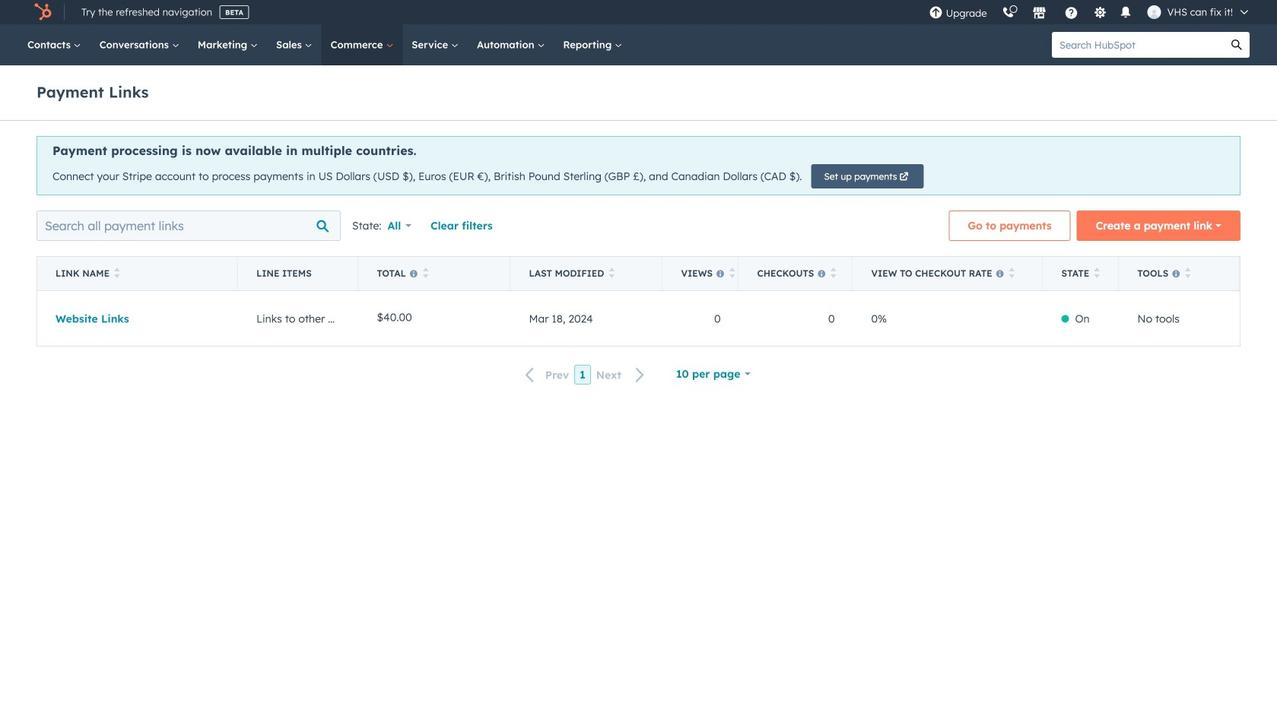 Task type: vqa. For each thing, say whether or not it's contained in the screenshot.
the right the the
no



Task type: describe. For each thing, give the bounding box(es) containing it.
Search search field
[[37, 211, 341, 241]]

1 press to sort. image from the left
[[423, 268, 429, 278]]

5 press to sort. image from the left
[[1185, 268, 1191, 278]]

2 press to sort. element from the left
[[423, 268, 429, 280]]

4 press to sort. image from the left
[[1009, 268, 1015, 278]]

3 press to sort. image from the left
[[1094, 268, 1100, 278]]

7 press to sort. element from the left
[[1094, 268, 1100, 280]]

4 press to sort. element from the left
[[730, 268, 735, 280]]

Search HubSpot search field
[[1052, 32, 1224, 58]]

1 press to sort. image from the left
[[114, 268, 120, 278]]

5 press to sort. element from the left
[[831, 268, 837, 280]]



Task type: locate. For each thing, give the bounding box(es) containing it.
1 press to sort. element from the left
[[114, 268, 120, 280]]

2 horizontal spatial press to sort. image
[[1094, 268, 1100, 278]]

8 press to sort. element from the left
[[1185, 268, 1191, 280]]

column header
[[238, 257, 359, 291]]

0 horizontal spatial press to sort. image
[[114, 268, 120, 278]]

terry turtle image
[[1148, 5, 1161, 19]]

1 horizontal spatial press to sort. image
[[831, 268, 837, 278]]

press to sort. image
[[423, 268, 429, 278], [609, 268, 614, 278], [730, 268, 735, 278], [1009, 268, 1015, 278], [1185, 268, 1191, 278]]

3 press to sort. image from the left
[[730, 268, 735, 278]]

2 press to sort. image from the left
[[831, 268, 837, 278]]

3 press to sort. element from the left
[[609, 268, 614, 280]]

marketplaces image
[[1033, 7, 1046, 21]]

6 press to sort. element from the left
[[1009, 268, 1015, 280]]

press to sort. element
[[114, 268, 120, 280], [423, 268, 429, 280], [609, 268, 614, 280], [730, 268, 735, 280], [831, 268, 837, 280], [1009, 268, 1015, 280], [1094, 268, 1100, 280], [1185, 268, 1191, 280]]

menu
[[922, 0, 1259, 24]]

2 press to sort. image from the left
[[609, 268, 614, 278]]

pagination navigation
[[516, 365, 654, 385]]

press to sort. image
[[114, 268, 120, 278], [831, 268, 837, 278], [1094, 268, 1100, 278]]



